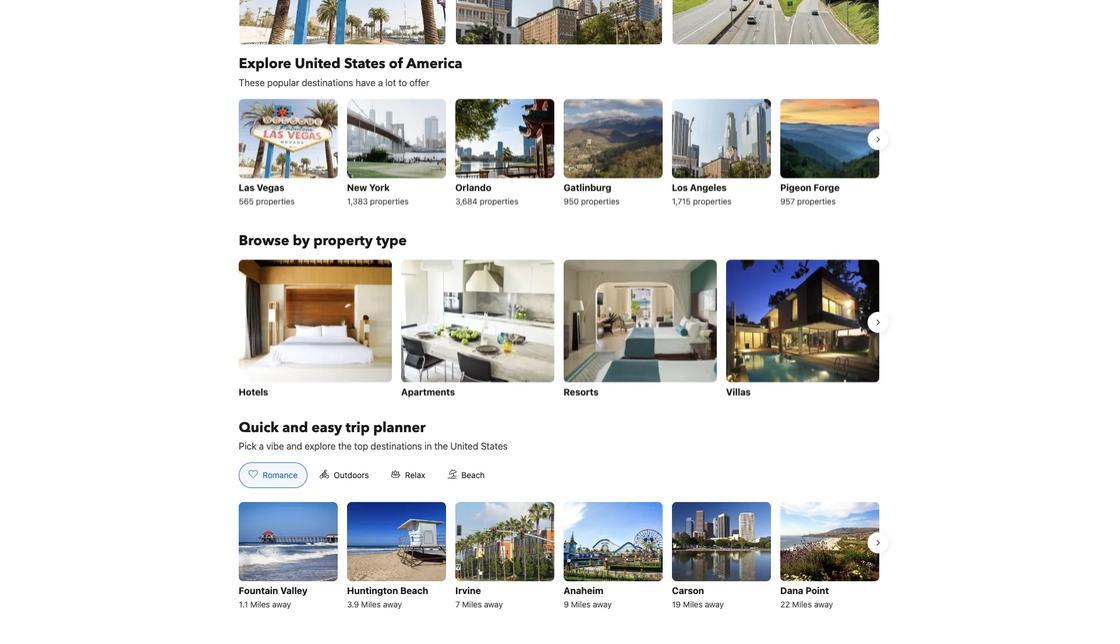 Task type: locate. For each thing, give the bounding box(es) containing it.
destinations
[[302, 77, 353, 88], [371, 441, 422, 452]]

properties for los angeles
[[693, 196, 732, 206]]

the left top on the bottom of page
[[338, 441, 352, 452]]

apartments link
[[401, 260, 555, 400]]

565
[[239, 196, 254, 206]]

orlando 3,684 properties
[[456, 182, 519, 206]]

and
[[282, 418, 308, 437], [287, 441, 302, 452]]

1 horizontal spatial destinations
[[371, 441, 422, 452]]

1 horizontal spatial beach
[[462, 470, 485, 480]]

2 region from the top
[[230, 255, 889, 404]]

carson
[[672, 585, 705, 596]]

villas
[[727, 386, 751, 397]]

0 horizontal spatial states
[[344, 54, 386, 73]]

1.1
[[239, 600, 248, 609]]

1 horizontal spatial the
[[435, 441, 448, 452]]

properties down vegas
[[256, 196, 295, 206]]

region containing fountain valley
[[230, 498, 889, 616]]

1 horizontal spatial united
[[451, 441, 479, 452]]

1 vertical spatial states
[[481, 441, 508, 452]]

pigeon forge 957 properties
[[781, 182, 840, 206]]

away right 19
[[705, 600, 724, 609]]

away down "huntington"
[[383, 600, 402, 609]]

dana
[[781, 585, 804, 596]]

22
[[781, 600, 790, 609]]

and right vibe
[[287, 441, 302, 452]]

properties down forge
[[798, 196, 836, 206]]

properties inside "los angeles 1,715 properties"
[[693, 196, 732, 206]]

properties down "gatlinburg"
[[581, 196, 620, 206]]

5 away from the left
[[705, 600, 724, 609]]

0 horizontal spatial united
[[295, 54, 341, 73]]

0 vertical spatial states
[[344, 54, 386, 73]]

1 miles from the left
[[250, 600, 270, 609]]

outdoors button
[[310, 463, 379, 488]]

3 properties from the left
[[480, 196, 519, 206]]

7
[[456, 600, 460, 609]]

6 away from the left
[[815, 600, 833, 609]]

destinations inside quick and easy trip planner pick a vibe and explore the top destinations in the united states
[[371, 441, 422, 452]]

united up beach button
[[451, 441, 479, 452]]

united up popular
[[295, 54, 341, 73]]

away down valley
[[272, 600, 291, 609]]

away inside carson 19 miles away
[[705, 600, 724, 609]]

beach right "huntington"
[[401, 585, 429, 596]]

1 properties from the left
[[256, 196, 295, 206]]

properties
[[256, 196, 295, 206], [370, 196, 409, 206], [480, 196, 519, 206], [581, 196, 620, 206], [693, 196, 732, 206], [798, 196, 836, 206]]

1,715
[[672, 196, 691, 206]]

apartments
[[401, 386, 455, 397]]

destinations down planner at left bottom
[[371, 441, 422, 452]]

2 the from the left
[[435, 441, 448, 452]]

properties for pigeon forge
[[798, 196, 836, 206]]

1 vertical spatial destinations
[[371, 441, 422, 452]]

4 properties from the left
[[581, 196, 620, 206]]

gatlinburg 950 properties
[[564, 182, 620, 206]]

tab list containing romance
[[230, 463, 504, 489]]

beach
[[462, 470, 485, 480], [401, 585, 429, 596]]

miles down carson
[[683, 600, 703, 609]]

property
[[314, 231, 373, 251]]

dana point 22 miles away
[[781, 585, 833, 609]]

properties down york
[[370, 196, 409, 206]]

region containing las vegas
[[230, 94, 889, 213]]

miles inside huntington beach 3.9 miles away
[[361, 600, 381, 609]]

properties inside pigeon forge 957 properties
[[798, 196, 836, 206]]

the
[[338, 441, 352, 452], [435, 441, 448, 452]]

have
[[356, 77, 376, 88]]

away inside the fountain valley 1.1 miles away
[[272, 600, 291, 609]]

a left lot on the left top
[[378, 77, 383, 88]]

19
[[672, 600, 681, 609]]

away
[[272, 600, 291, 609], [383, 600, 402, 609], [484, 600, 503, 609], [593, 600, 612, 609], [705, 600, 724, 609], [815, 600, 833, 609]]

miles
[[250, 600, 270, 609], [361, 600, 381, 609], [462, 600, 482, 609], [571, 600, 591, 609], [683, 600, 703, 609], [793, 600, 812, 609]]

0 horizontal spatial destinations
[[302, 77, 353, 88]]

states up beach button
[[481, 441, 508, 452]]

los angeles 1,715 properties
[[672, 182, 732, 206]]

explore
[[305, 441, 336, 452]]

las
[[239, 182, 255, 193]]

angeles
[[690, 182, 727, 193]]

tab list
[[230, 463, 504, 489]]

destinations inside explore united states of america these popular destinations have a lot to offer
[[302, 77, 353, 88]]

1,383
[[347, 196, 368, 206]]

gatlinburg
[[564, 182, 612, 193]]

away inside 'anaheim 9 miles away'
[[593, 600, 612, 609]]

pigeon
[[781, 182, 812, 193]]

0 vertical spatial beach
[[462, 470, 485, 480]]

miles right 7
[[462, 600, 482, 609]]

a
[[378, 77, 383, 88], [259, 441, 264, 452]]

2 away from the left
[[383, 600, 402, 609]]

miles right 22
[[793, 600, 812, 609]]

united
[[295, 54, 341, 73], [451, 441, 479, 452]]

beach button
[[438, 463, 495, 488]]

properties inside the las vegas 565 properties
[[256, 196, 295, 206]]

1 vertical spatial united
[[451, 441, 479, 452]]

outdoors
[[334, 470, 369, 480]]

properties for las vegas
[[256, 196, 295, 206]]

huntington beach 3.9 miles away
[[347, 585, 429, 609]]

and up vibe
[[282, 418, 308, 437]]

properties inside the new york 1,383 properties
[[370, 196, 409, 206]]

4 away from the left
[[593, 600, 612, 609]]

away right 7
[[484, 600, 503, 609]]

properties inside orlando 3,684 properties
[[480, 196, 519, 206]]

states
[[344, 54, 386, 73], [481, 441, 508, 452]]

miles inside 'dana point 22 miles away'
[[793, 600, 812, 609]]

states inside quick and easy trip planner pick a vibe and explore the top destinations in the united states
[[481, 441, 508, 452]]

these
[[239, 77, 265, 88]]

quick
[[239, 418, 279, 437]]

region
[[230, 94, 889, 213], [230, 255, 889, 404], [230, 498, 889, 616]]

destinations left have on the top left
[[302, 77, 353, 88]]

4 miles from the left
[[571, 600, 591, 609]]

2 properties from the left
[[370, 196, 409, 206]]

away down point
[[815, 600, 833, 609]]

3,684
[[456, 196, 478, 206]]

trip
[[346, 418, 370, 437]]

miles down fountain
[[250, 600, 270, 609]]

0 horizontal spatial the
[[338, 441, 352, 452]]

new york 1,383 properties
[[347, 182, 409, 206]]

1 vertical spatial and
[[287, 441, 302, 452]]

6 properties from the left
[[798, 196, 836, 206]]

3 away from the left
[[484, 600, 503, 609]]

to
[[399, 77, 407, 88]]

properties down angeles
[[693, 196, 732, 206]]

planner
[[373, 418, 426, 437]]

miles down "huntington"
[[361, 600, 381, 609]]

miles down anaheim
[[571, 600, 591, 609]]

a left vibe
[[259, 441, 264, 452]]

properties down orlando
[[480, 196, 519, 206]]

beach right relax
[[462, 470, 485, 480]]

1 vertical spatial beach
[[401, 585, 429, 596]]

1 vertical spatial region
[[230, 255, 889, 404]]

vibe
[[267, 441, 284, 452]]

9
[[564, 600, 569, 609]]

hotels
[[239, 386, 268, 397]]

0 vertical spatial united
[[295, 54, 341, 73]]

irvine 7 miles away
[[456, 585, 503, 609]]

a inside explore united states of america these popular destinations have a lot to offer
[[378, 77, 383, 88]]

1 region from the top
[[230, 94, 889, 213]]

1 horizontal spatial a
[[378, 77, 383, 88]]

3 miles from the left
[[462, 600, 482, 609]]

5 properties from the left
[[693, 196, 732, 206]]

2 miles from the left
[[361, 600, 381, 609]]

the right in
[[435, 441, 448, 452]]

orlando
[[456, 182, 492, 193]]

type
[[376, 231, 407, 251]]

0 vertical spatial destinations
[[302, 77, 353, 88]]

away down anaheim
[[593, 600, 612, 609]]

carson 19 miles away
[[672, 585, 724, 609]]

valley
[[281, 585, 308, 596]]

6 miles from the left
[[793, 600, 812, 609]]

miles inside the fountain valley 1.1 miles away
[[250, 600, 270, 609]]

0 vertical spatial region
[[230, 94, 889, 213]]

0 horizontal spatial beach
[[401, 585, 429, 596]]

1 horizontal spatial states
[[481, 441, 508, 452]]

5 miles from the left
[[683, 600, 703, 609]]

957
[[781, 196, 795, 206]]

1 vertical spatial a
[[259, 441, 264, 452]]

0 horizontal spatial a
[[259, 441, 264, 452]]

0 vertical spatial a
[[378, 77, 383, 88]]

states up have on the top left
[[344, 54, 386, 73]]

2 vertical spatial region
[[230, 498, 889, 616]]

3 region from the top
[[230, 498, 889, 616]]

explore united states of america these popular destinations have a lot to offer
[[239, 54, 463, 88]]

1 away from the left
[[272, 600, 291, 609]]

united inside quick and easy trip planner pick a vibe and explore the top destinations in the united states
[[451, 441, 479, 452]]



Task type: vqa. For each thing, say whether or not it's contained in the screenshot.
left a
yes



Task type: describe. For each thing, give the bounding box(es) containing it.
miles inside 'anaheim 9 miles away'
[[571, 600, 591, 609]]

by
[[293, 231, 310, 251]]

a inside quick and easy trip planner pick a vibe and explore the top destinations in the united states
[[259, 441, 264, 452]]

resorts link
[[564, 260, 717, 400]]

1 the from the left
[[338, 441, 352, 452]]

united inside explore united states of america these popular destinations have a lot to offer
[[295, 54, 341, 73]]

away inside irvine 7 miles away
[[484, 600, 503, 609]]

pick
[[239, 441, 257, 452]]

3.9
[[347, 600, 359, 609]]

states inside explore united states of america these popular destinations have a lot to offer
[[344, 54, 386, 73]]

las vegas 565 properties
[[239, 182, 295, 206]]

lot
[[386, 77, 396, 88]]

point
[[806, 585, 829, 596]]

offer
[[410, 77, 430, 88]]

away inside huntington beach 3.9 miles away
[[383, 600, 402, 609]]

anaheim 9 miles away
[[564, 585, 612, 609]]

vegas
[[257, 182, 285, 193]]

fountain valley 1.1 miles away
[[239, 585, 308, 609]]

villas link
[[727, 260, 880, 400]]

hotels link
[[239, 260, 392, 400]]

irvine
[[456, 585, 481, 596]]

properties for new york
[[370, 196, 409, 206]]

fountain
[[239, 585, 278, 596]]

top
[[354, 441, 368, 452]]

away inside 'dana point 22 miles away'
[[815, 600, 833, 609]]

browse by property type
[[239, 231, 407, 251]]

york
[[370, 182, 390, 193]]

beach inside button
[[462, 470, 485, 480]]

of
[[389, 54, 403, 73]]

popular
[[267, 77, 299, 88]]

romance button
[[239, 463, 308, 488]]

easy
[[312, 418, 342, 437]]

miles inside carson 19 miles away
[[683, 600, 703, 609]]

huntington
[[347, 585, 398, 596]]

in
[[425, 441, 432, 452]]

miles inside irvine 7 miles away
[[462, 600, 482, 609]]

0 vertical spatial and
[[282, 418, 308, 437]]

los
[[672, 182, 688, 193]]

region containing hotels
[[230, 255, 889, 404]]

resorts
[[564, 386, 599, 397]]

relax
[[405, 470, 426, 480]]

anaheim
[[564, 585, 604, 596]]

romance
[[263, 470, 298, 480]]

beach inside huntington beach 3.9 miles away
[[401, 585, 429, 596]]

relax button
[[381, 463, 435, 488]]

950
[[564, 196, 579, 206]]

new
[[347, 182, 367, 193]]

america
[[407, 54, 463, 73]]

properties inside gatlinburg 950 properties
[[581, 196, 620, 206]]

explore
[[239, 54, 292, 73]]

quick and easy trip planner pick a vibe and explore the top destinations in the united states
[[239, 418, 508, 452]]

forge
[[814, 182, 840, 193]]

browse
[[239, 231, 289, 251]]



